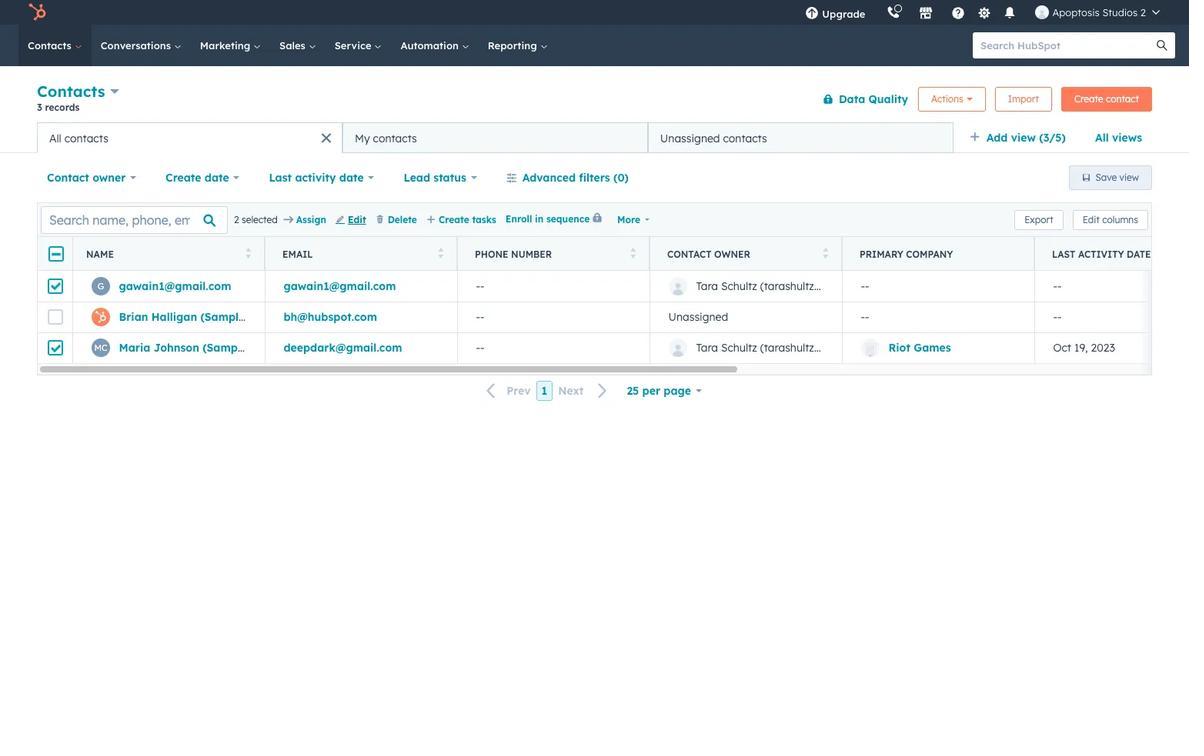 Task type: describe. For each thing, give the bounding box(es) containing it.
actions button
[[919, 87, 986, 111]]

prev
[[507, 384, 531, 398]]

unassigned button
[[650, 302, 842, 333]]

19,
[[1075, 341, 1088, 355]]

schultz for --
[[721, 279, 757, 293]]

marketing
[[200, 39, 253, 52]]

next
[[558, 384, 584, 398]]

1 vertical spatial 2
[[234, 214, 239, 225]]

selected
[[242, 214, 278, 225]]

create date button
[[156, 162, 250, 193]]

export
[[1025, 214, 1054, 225]]

all contacts button
[[37, 122, 343, 153]]

all for all views
[[1096, 131, 1109, 145]]

primary company column header
[[842, 237, 1036, 271]]

advanced filters (0)
[[523, 171, 629, 185]]

unassigned contacts button
[[648, 122, 954, 153]]

service
[[335, 39, 375, 52]]

my
[[355, 131, 370, 145]]

contacts for unassigned contacts
[[723, 131, 767, 145]]

-- button for deepdark@gmail.com
[[457, 333, 650, 363]]

(3/5)
[[1040, 131, 1066, 145]]

press to sort. element for phone number
[[630, 248, 636, 261]]

records
[[45, 102, 80, 113]]

status
[[434, 171, 467, 185]]

(sample for johnson
[[203, 341, 247, 355]]

page
[[664, 384, 691, 398]]

advanced
[[523, 171, 576, 185]]

add view (3/5)
[[987, 131, 1066, 145]]

last activity date
[[269, 171, 364, 185]]

assign
[[296, 214, 326, 225]]

-- button for bh@hubspot.com
[[457, 302, 650, 333]]

more
[[618, 214, 641, 225]]

help button
[[946, 0, 972, 25]]

Search name, phone, email addresses, or company search field
[[41, 206, 228, 234]]

3
[[37, 102, 42, 113]]

view for save
[[1120, 172, 1140, 183]]

primary
[[860, 248, 904, 260]]

data
[[839, 92, 866, 106]]

brian
[[119, 310, 148, 324]]

brian halligan (sample contact)
[[119, 310, 295, 324]]

1 gawain1@gmail.com link from the left
[[119, 279, 231, 293]]

unassigned contacts
[[661, 131, 767, 145]]

phone number
[[475, 248, 552, 260]]

contact owner inside popup button
[[47, 171, 126, 185]]

my contacts button
[[343, 122, 648, 153]]

edit columns button
[[1073, 210, 1149, 230]]

filters
[[579, 171, 610, 185]]

hubspot link
[[18, 3, 58, 22]]

view for add
[[1011, 131, 1036, 145]]

activity
[[295, 171, 336, 185]]

company
[[906, 248, 954, 260]]

all for all contacts
[[49, 131, 61, 145]]

marketplaces button
[[910, 0, 943, 25]]

press to sort. image for contact
[[823, 248, 828, 258]]

tasks
[[472, 214, 497, 225]]

help image
[[952, 7, 966, 21]]

1 press to sort. element from the left
[[245, 248, 251, 261]]

tara schultz (tarashultz49@gmail.com) for oct 19, 2023
[[696, 341, 894, 355]]

riot
[[889, 341, 911, 355]]

name
[[86, 248, 114, 260]]

per
[[643, 384, 661, 398]]

date inside "popup button"
[[205, 171, 229, 185]]

contacts link
[[18, 25, 91, 66]]

export button
[[1015, 210, 1064, 230]]

(edt)
[[1154, 248, 1179, 260]]

add
[[987, 131, 1008, 145]]

press to sort. element for contact owner
[[823, 248, 828, 261]]

1 button
[[536, 381, 553, 401]]

save
[[1096, 172, 1117, 183]]

tara schultz image
[[1036, 5, 1050, 19]]

studios
[[1103, 6, 1138, 18]]

enroll
[[506, 214, 532, 225]]

columns
[[1103, 214, 1139, 225]]

press to sort. element for email
[[438, 248, 443, 261]]

date inside popup button
[[339, 171, 364, 185]]

settings link
[[975, 4, 994, 20]]

contact owner button
[[37, 162, 146, 193]]

actions
[[932, 93, 964, 104]]

contacts for all contacts
[[64, 131, 109, 145]]

deepdark@gmail.com link
[[284, 341, 402, 355]]

deepdark@gmail.com
[[284, 341, 402, 355]]

activity
[[1079, 248, 1125, 260]]

automation link
[[391, 25, 479, 66]]

tara schultz (tarashultz49@gmail.com) button for oct
[[650, 333, 894, 363]]

hubspot image
[[28, 3, 46, 22]]

assign button
[[284, 213, 326, 227]]

quality
[[869, 92, 909, 106]]

create for create tasks
[[439, 214, 469, 225]]

marketplaces image
[[920, 7, 934, 21]]

phone
[[475, 248, 509, 260]]

data quality button
[[813, 84, 909, 114]]

1 press to sort. image from the left
[[438, 248, 443, 258]]

edit columns
[[1083, 214, 1139, 225]]

contacts button
[[37, 80, 119, 102]]

lead
[[404, 171, 430, 185]]

2 inside popup button
[[1141, 6, 1146, 18]]

tara for gawain1@gmail.com
[[696, 279, 718, 293]]

edit for edit
[[348, 214, 366, 225]]

search button
[[1150, 32, 1176, 59]]

lead status
[[404, 171, 467, 185]]

import button
[[995, 87, 1052, 111]]

my contacts
[[355, 131, 417, 145]]

apoptosis studios 2 button
[[1027, 0, 1170, 25]]

views
[[1113, 131, 1143, 145]]

tara for deepdark@gmail.com
[[696, 341, 718, 355]]



Task type: vqa. For each thing, say whether or not it's contained in the screenshot.
BACK
no



Task type: locate. For each thing, give the bounding box(es) containing it.
1 gawain1@gmail.com from the left
[[119, 279, 231, 293]]

2 schultz from the top
[[721, 341, 757, 355]]

Search HubSpot search field
[[973, 32, 1162, 59]]

4 press to sort. element from the left
[[823, 248, 828, 261]]

0 vertical spatial (sample
[[201, 310, 245, 324]]

create inside contacts banner
[[1075, 93, 1104, 104]]

menu item
[[877, 0, 880, 25]]

upgrade image
[[806, 7, 820, 21]]

tara up unassigned 'button'
[[696, 279, 718, 293]]

tara schultz (tarashultz49@gmail.com) up unassigned 'button'
[[696, 279, 894, 293]]

3 contacts from the left
[[723, 131, 767, 145]]

1 -- button from the top
[[457, 271, 650, 302]]

menu
[[795, 0, 1171, 25]]

2 tara schultz (tarashultz49@gmail.com) button from the top
[[650, 333, 894, 363]]

1 horizontal spatial date
[[339, 171, 364, 185]]

1 vertical spatial unassigned
[[669, 310, 729, 324]]

advanced filters (0) button
[[496, 162, 639, 193]]

apoptosis studios 2
[[1053, 6, 1146, 18]]

all inside 'link'
[[1096, 131, 1109, 145]]

1 vertical spatial create
[[166, 171, 201, 185]]

0 vertical spatial last
[[269, 171, 292, 185]]

2 left selected
[[234, 214, 239, 225]]

notifications button
[[997, 0, 1024, 25]]

settings image
[[978, 7, 992, 20]]

0 horizontal spatial contact
[[47, 171, 89, 185]]

-- button for gawain1@gmail.com
[[457, 271, 650, 302]]

enroll in sequence
[[506, 214, 590, 225]]

create for create date
[[166, 171, 201, 185]]

1 vertical spatial view
[[1120, 172, 1140, 183]]

oct
[[1054, 341, 1072, 355]]

last for last activity date
[[269, 171, 292, 185]]

1 vertical spatial contact)
[[250, 341, 297, 355]]

1 horizontal spatial gawain1@gmail.com link
[[284, 279, 396, 293]]

1 vertical spatial tara
[[696, 341, 718, 355]]

1 horizontal spatial 2
[[1141, 6, 1146, 18]]

contacts
[[28, 39, 74, 52], [37, 82, 105, 101]]

-
[[476, 279, 480, 293], [480, 279, 485, 293], [861, 279, 865, 293], [865, 279, 870, 293], [1054, 279, 1058, 293], [1058, 279, 1062, 293], [476, 310, 480, 324], [480, 310, 485, 324], [861, 310, 865, 324], [865, 310, 870, 324], [1054, 310, 1058, 324], [1058, 310, 1062, 324], [476, 341, 480, 355], [480, 341, 485, 355]]

2 vertical spatial create
[[439, 214, 469, 225]]

create left contact in the right top of the page
[[1075, 93, 1104, 104]]

25 per page button
[[617, 376, 712, 407]]

contact)
[[248, 310, 295, 324], [250, 341, 297, 355]]

0 horizontal spatial gawain1@gmail.com link
[[119, 279, 231, 293]]

(sample for halligan
[[201, 310, 245, 324]]

calling icon image
[[887, 6, 901, 20]]

tara
[[696, 279, 718, 293], [696, 341, 718, 355]]

sales link
[[270, 25, 325, 66]]

lead status button
[[394, 162, 487, 193]]

0 vertical spatial (tarashultz49@gmail.com)
[[761, 279, 894, 293]]

0 vertical spatial tara schultz (tarashultz49@gmail.com) button
[[650, 271, 894, 302]]

(sample
[[201, 310, 245, 324], [203, 341, 247, 355]]

oct 19, 2023
[[1054, 341, 1116, 355]]

deepdark@gmail.com button
[[265, 333, 457, 363]]

games
[[914, 341, 951, 355]]

contact inside popup button
[[47, 171, 89, 185]]

(tarashultz49@gmail.com)
[[761, 279, 894, 293], [761, 341, 894, 355]]

0 horizontal spatial gawain1@gmail.com
[[119, 279, 231, 293]]

press to sort. image down the create tasks button
[[438, 248, 443, 258]]

riot games link
[[889, 341, 951, 355]]

marketing link
[[191, 25, 270, 66]]

0 vertical spatial create
[[1075, 93, 1104, 104]]

view inside button
[[1120, 172, 1140, 183]]

notifications image
[[1004, 7, 1017, 21]]

0 vertical spatial contact owner
[[47, 171, 126, 185]]

gawain1@gmail.com link up bh@hubspot.com 'link'
[[284, 279, 396, 293]]

2 date from the left
[[339, 171, 364, 185]]

press to sort. image left the "primary"
[[823, 248, 828, 258]]

reporting
[[488, 39, 540, 52]]

create down 'all contacts' button
[[166, 171, 201, 185]]

create left tasks
[[439, 214, 469, 225]]

schultz up unassigned 'button'
[[721, 279, 757, 293]]

schultz down unassigned 'button'
[[721, 341, 757, 355]]

gawain1@gmail.com link inside gawain1@gmail.com button
[[284, 279, 396, 293]]

1 vertical spatial owner
[[715, 248, 751, 260]]

0 horizontal spatial last
[[269, 171, 292, 185]]

prev button
[[478, 381, 536, 402]]

1 horizontal spatial contact owner
[[668, 248, 751, 260]]

edit inside edit button
[[348, 214, 366, 225]]

create for create contact
[[1075, 93, 1104, 104]]

sequence
[[547, 214, 590, 225]]

(sample down brian halligan (sample contact) link
[[203, 341, 247, 355]]

1 tara schultz (tarashultz49@gmail.com) from the top
[[696, 279, 894, 293]]

contact) for deepdark@gmail.com
[[250, 341, 297, 355]]

1 horizontal spatial last
[[1053, 248, 1076, 260]]

in
[[535, 214, 544, 225]]

1 vertical spatial contact owner
[[668, 248, 751, 260]]

0 horizontal spatial press to sort. image
[[438, 248, 443, 258]]

0 horizontal spatial owner
[[93, 171, 126, 185]]

contact) for bh@hubspot.com
[[248, 310, 295, 324]]

schultz for oct 19, 2023
[[721, 341, 757, 355]]

3 -- button from the top
[[457, 333, 650, 363]]

reporting link
[[479, 25, 557, 66]]

0 vertical spatial view
[[1011, 131, 1036, 145]]

gawain1@gmail.com up halligan
[[119, 279, 231, 293]]

2 tara schultz (tarashultz49@gmail.com) from the top
[[696, 341, 894, 355]]

view right 'save'
[[1120, 172, 1140, 183]]

create contact
[[1075, 93, 1140, 104]]

gawain1@gmail.com link
[[119, 279, 231, 293], [284, 279, 396, 293]]

press to sort. image
[[245, 248, 251, 258]]

unassigned inside button
[[661, 131, 720, 145]]

0 vertical spatial tara schultz (tarashultz49@gmail.com)
[[696, 279, 894, 293]]

owner up unassigned 'button'
[[715, 248, 751, 260]]

0 horizontal spatial edit
[[348, 214, 366, 225]]

3 press to sort. element from the left
[[630, 248, 636, 261]]

contacts banner
[[37, 79, 1153, 122]]

tara schultz (tarashultz49@gmail.com) for --
[[696, 279, 894, 293]]

calling icon button
[[881, 2, 907, 22]]

gawain1@gmail.com up bh@hubspot.com 'link'
[[284, 279, 396, 293]]

edit inside edit columns button
[[1083, 214, 1100, 225]]

contact) down bh@hubspot.com 'link'
[[250, 341, 297, 355]]

1 date from the left
[[205, 171, 229, 185]]

tara schultz (tarashultz49@gmail.com) down unassigned 'button'
[[696, 341, 894, 355]]

date right activity
[[339, 171, 364, 185]]

date down 'all contacts' button
[[205, 171, 229, 185]]

import
[[1008, 93, 1039, 104]]

save view
[[1096, 172, 1140, 183]]

2 -- button from the top
[[457, 302, 650, 333]]

sales
[[280, 39, 309, 52]]

2 press to sort. element from the left
[[438, 248, 443, 261]]

0 horizontal spatial 2
[[234, 214, 239, 225]]

1 tara schultz (tarashultz49@gmail.com) button from the top
[[650, 271, 894, 302]]

1 vertical spatial last
[[1053, 248, 1076, 260]]

more button
[[618, 211, 650, 228]]

owner
[[93, 171, 126, 185], [715, 248, 751, 260]]

unassigned inside 'button'
[[669, 310, 729, 324]]

2 gawain1@gmail.com link from the left
[[284, 279, 396, 293]]

bh@hubspot.com button
[[265, 302, 457, 333]]

2023
[[1091, 341, 1116, 355]]

johnson
[[154, 341, 199, 355]]

contacts up 'records'
[[37, 82, 105, 101]]

2 gawain1@gmail.com from the left
[[284, 279, 396, 293]]

0 horizontal spatial contacts
[[64, 131, 109, 145]]

owner inside popup button
[[93, 171, 126, 185]]

data quality
[[839, 92, 909, 106]]

conversations
[[101, 39, 174, 52]]

0 vertical spatial unassigned
[[661, 131, 720, 145]]

2 all from the left
[[49, 131, 61, 145]]

last for last activity date (edt)
[[1053, 248, 1076, 260]]

create date
[[166, 171, 229, 185]]

0 vertical spatial owner
[[93, 171, 126, 185]]

tara down unassigned 'button'
[[696, 341, 718, 355]]

2 edit from the left
[[1083, 214, 1100, 225]]

0 vertical spatial contact
[[47, 171, 89, 185]]

contacts inside popup button
[[37, 82, 105, 101]]

0 vertical spatial contacts
[[28, 39, 74, 52]]

3 records
[[37, 102, 80, 113]]

2 horizontal spatial contacts
[[723, 131, 767, 145]]

last activity date button
[[259, 162, 385, 193]]

add view (3/5) button
[[960, 122, 1086, 153]]

press to sort. element down the more popup button
[[630, 248, 636, 261]]

last inside popup button
[[269, 171, 292, 185]]

all left views
[[1096, 131, 1109, 145]]

maria johnson (sample contact)
[[119, 341, 297, 355]]

contact owner down all contacts
[[47, 171, 126, 185]]

2 contacts from the left
[[373, 131, 417, 145]]

1 horizontal spatial create
[[439, 214, 469, 225]]

press to sort. image down the more popup button
[[630, 248, 636, 258]]

pagination navigation
[[478, 381, 617, 402]]

press to sort. element left the "primary"
[[823, 248, 828, 261]]

1 vertical spatial contact
[[668, 248, 712, 260]]

1 horizontal spatial owner
[[715, 248, 751, 260]]

1 horizontal spatial contact
[[668, 248, 712, 260]]

gawain1@gmail.com button
[[265, 271, 457, 302]]

last
[[269, 171, 292, 185], [1053, 248, 1076, 260]]

1 horizontal spatial edit
[[1083, 214, 1100, 225]]

0 horizontal spatial date
[[205, 171, 229, 185]]

--
[[476, 279, 485, 293], [861, 279, 870, 293], [1054, 279, 1062, 293], [476, 310, 485, 324], [861, 310, 870, 324], [1054, 310, 1062, 324], [476, 341, 485, 355]]

press to sort. image
[[438, 248, 443, 258], [630, 248, 636, 258], [823, 248, 828, 258]]

tara schultz (tarashultz49@gmail.com) button
[[650, 271, 894, 302], [650, 333, 894, 363]]

primary company
[[860, 248, 954, 260]]

next button
[[553, 381, 617, 402]]

1 vertical spatial (tarashultz49@gmail.com)
[[761, 341, 894, 355]]

press to sort. element down the create tasks button
[[438, 248, 443, 261]]

create contact button
[[1062, 87, 1153, 111]]

edit left columns
[[1083, 214, 1100, 225]]

all views
[[1096, 131, 1143, 145]]

maria
[[119, 341, 150, 355]]

all views link
[[1086, 122, 1153, 153]]

0 vertical spatial tara
[[696, 279, 718, 293]]

automation
[[401, 39, 462, 52]]

enroll in sequence button
[[506, 213, 608, 227]]

all down 3 records
[[49, 131, 61, 145]]

3 press to sort. image from the left
[[823, 248, 828, 258]]

contacts for my contacts
[[373, 131, 417, 145]]

1 vertical spatial contacts
[[37, 82, 105, 101]]

search image
[[1157, 40, 1168, 51]]

(tarashultz49@gmail.com) for oct 19, 2023
[[761, 341, 894, 355]]

press to sort. element
[[245, 248, 251, 261], [438, 248, 443, 261], [630, 248, 636, 261], [823, 248, 828, 261]]

create
[[1075, 93, 1104, 104], [166, 171, 201, 185], [439, 214, 469, 225]]

delete
[[388, 214, 417, 225]]

1 horizontal spatial all
[[1096, 131, 1109, 145]]

1 all from the left
[[1096, 131, 1109, 145]]

brian halligan (sample contact) link
[[119, 310, 295, 324]]

create inside "popup button"
[[166, 171, 201, 185]]

1 contacts from the left
[[64, 131, 109, 145]]

1 tara from the top
[[696, 279, 718, 293]]

1 vertical spatial schultz
[[721, 341, 757, 355]]

save view button
[[1069, 166, 1153, 190]]

tara schultz (tarashultz49@gmail.com) button for -
[[650, 271, 894, 302]]

gawain1@gmail.com link up halligan
[[119, 279, 231, 293]]

1 horizontal spatial view
[[1120, 172, 1140, 183]]

tara schultz (tarashultz49@gmail.com)
[[696, 279, 894, 293], [696, 341, 894, 355]]

contact) down press to sort. icon at the top of the page
[[248, 310, 295, 324]]

contact owner
[[47, 171, 126, 185], [668, 248, 751, 260]]

2 press to sort. image from the left
[[630, 248, 636, 258]]

1 schultz from the top
[[721, 279, 757, 293]]

2 horizontal spatial press to sort. image
[[823, 248, 828, 258]]

0 vertical spatial contact)
[[248, 310, 295, 324]]

1 (tarashultz49@gmail.com) from the top
[[761, 279, 894, 293]]

owner up search name, phone, email addresses, or company search box
[[93, 171, 126, 185]]

2 horizontal spatial create
[[1075, 93, 1104, 104]]

2 (tarashultz49@gmail.com) from the top
[[761, 341, 894, 355]]

(sample up maria johnson (sample contact)
[[201, 310, 245, 324]]

edit left delete button
[[348, 214, 366, 225]]

date
[[205, 171, 229, 185], [339, 171, 364, 185]]

gawain1@gmail.com inside button
[[284, 279, 396, 293]]

last activity date (edt)
[[1053, 248, 1179, 260]]

2 tara from the top
[[696, 341, 718, 355]]

0 horizontal spatial view
[[1011, 131, 1036, 145]]

contact owner up unassigned 'button'
[[668, 248, 751, 260]]

1 horizontal spatial gawain1@gmail.com
[[284, 279, 396, 293]]

maria johnson (sample contact) link
[[119, 341, 297, 355]]

1 horizontal spatial press to sort. image
[[630, 248, 636, 258]]

2 right studios
[[1141, 6, 1146, 18]]

contacts down hubspot link
[[28, 39, 74, 52]]

view inside popup button
[[1011, 131, 1036, 145]]

2
[[1141, 6, 1146, 18], [234, 214, 239, 225]]

1 vertical spatial tara schultz (tarashultz49@gmail.com) button
[[650, 333, 894, 363]]

unassigned for unassigned contacts
[[661, 131, 720, 145]]

edit for edit columns
[[1083, 214, 1100, 225]]

all inside 'all contacts' button
[[49, 131, 61, 145]]

press to sort. image for phone
[[630, 248, 636, 258]]

0 horizontal spatial contact owner
[[47, 171, 126, 185]]

press to sort. element down 2 selected
[[245, 248, 251, 261]]

25 per page
[[627, 384, 691, 398]]

0 horizontal spatial create
[[166, 171, 201, 185]]

1 vertical spatial (sample
[[203, 341, 247, 355]]

create tasks button
[[426, 213, 497, 227]]

menu containing apoptosis studios 2
[[795, 0, 1171, 25]]

gawain1@gmail.com
[[119, 279, 231, 293], [284, 279, 396, 293]]

halligan
[[151, 310, 197, 324]]

unassigned for unassigned
[[669, 310, 729, 324]]

service link
[[325, 25, 391, 66]]

0 vertical spatial schultz
[[721, 279, 757, 293]]

0 vertical spatial 2
[[1141, 6, 1146, 18]]

1 horizontal spatial contacts
[[373, 131, 417, 145]]

last left the activity
[[1053, 248, 1076, 260]]

1 vertical spatial tara schultz (tarashultz49@gmail.com)
[[696, 341, 894, 355]]

1
[[542, 384, 548, 398]]

1 edit from the left
[[348, 214, 366, 225]]

last left activity
[[269, 171, 292, 185]]

0 horizontal spatial all
[[49, 131, 61, 145]]

number
[[511, 248, 552, 260]]

view right add
[[1011, 131, 1036, 145]]

(tarashultz49@gmail.com) for --
[[761, 279, 894, 293]]

edit button
[[336, 213, 366, 227]]



